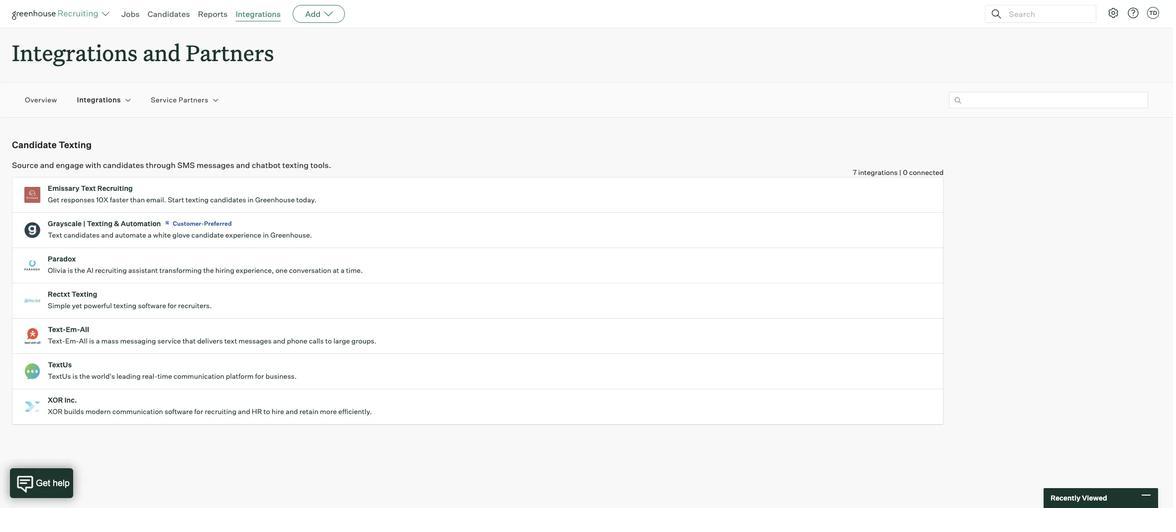 Task type: describe. For each thing, give the bounding box(es) containing it.
and down candidates link
[[143, 38, 181, 67]]

connected
[[910, 168, 944, 177]]

olivia
[[48, 266, 66, 275]]

engage
[[56, 160, 84, 170]]

leading
[[117, 373, 141, 381]]

7
[[853, 168, 857, 177]]

get
[[48, 196, 59, 204]]

powerful
[[84, 302, 112, 310]]

time
[[158, 373, 172, 381]]

for for recruiting
[[194, 408, 203, 416]]

candidate
[[192, 231, 224, 240]]

hire
[[272, 408, 284, 416]]

text candidates and automate a white glove candidate experience in greenhouse.
[[48, 231, 312, 240]]

communication inside textus textus is the world's leading real-time communication platform for business.
[[174, 373, 224, 381]]

conversation
[[289, 266, 331, 275]]

grayscale
[[48, 220, 82, 228]]

world's
[[92, 373, 115, 381]]

retain
[[300, 408, 319, 416]]

communication inside xor inc. xor builds modern communication software for recruiting and hr to hire and retain more efficiently.
[[112, 408, 163, 416]]

0 vertical spatial all
[[80, 326, 89, 334]]

today.
[[296, 196, 317, 204]]

experience
[[225, 231, 261, 240]]

more
[[320, 408, 337, 416]]

text
[[224, 337, 237, 346]]

and down the candidate texting
[[40, 160, 54, 170]]

is for paradox
[[68, 266, 73, 275]]

builds
[[64, 408, 84, 416]]

reports
[[198, 9, 228, 19]]

1 vertical spatial integrations link
[[77, 95, 121, 105]]

automation
[[121, 220, 161, 228]]

10x
[[96, 196, 108, 204]]

overview
[[25, 96, 57, 104]]

configure image
[[1108, 7, 1120, 19]]

platform
[[226, 373, 254, 381]]

experience,
[[236, 266, 274, 275]]

xor inc. xor builds modern communication software for recruiting and hr to hire and retain more efficiently.
[[48, 396, 372, 416]]

Search text field
[[1007, 7, 1087, 21]]

to inside xor inc. xor builds modern communication software for recruiting and hr to hire and retain more efficiently.
[[264, 408, 270, 416]]

1 vertical spatial integrations
[[12, 38, 138, 67]]

integrations
[[859, 168, 898, 177]]

add
[[305, 9, 321, 19]]

with
[[85, 160, 101, 170]]

recruiters.
[[178, 302, 212, 310]]

than
[[130, 196, 145, 204]]

candidates inside the emissary text recruiting get responses 10x faster than email. start texting candidates in greenhouse today.
[[210, 196, 246, 204]]

service
[[158, 337, 181, 346]]

at
[[333, 266, 339, 275]]

candidates
[[148, 9, 190, 19]]

faster
[[110, 196, 129, 204]]

the for recruiting
[[75, 266, 85, 275]]

jobs link
[[121, 9, 140, 19]]

jobs
[[121, 9, 140, 19]]

0 vertical spatial integrations
[[236, 9, 281, 19]]

large
[[334, 337, 350, 346]]

1 vertical spatial text
[[48, 231, 62, 240]]

business.
[[266, 373, 297, 381]]

td button
[[1148, 7, 1160, 19]]

source
[[12, 160, 38, 170]]

candidates link
[[148, 9, 190, 19]]

service partners link
[[151, 95, 209, 105]]

7 integrations | 0 connected
[[853, 168, 944, 177]]

customer-preferred
[[173, 220, 232, 228]]

0 horizontal spatial candidates
[[64, 231, 100, 240]]

texting for rectxt
[[72, 290, 97, 299]]

1 vertical spatial all
[[79, 337, 88, 346]]

messages inside text-em-all text-em-all is a mass messaging service that delivers text messages and phone calls to large groups.
[[239, 337, 272, 346]]

service
[[151, 96, 177, 104]]

texting for tools.
[[282, 160, 309, 170]]

0 vertical spatial messages
[[197, 160, 234, 170]]

recently viewed
[[1051, 495, 1108, 503]]

paradox
[[48, 255, 76, 263]]

texting inside rectxt texting simple yet powerful texting software for recruiters.
[[113, 302, 137, 310]]

emissary text recruiting get responses 10x faster than email. start texting candidates in greenhouse today.
[[48, 184, 317, 204]]

and down grayscale | texting & automation
[[101, 231, 114, 240]]

service partners
[[151, 96, 209, 104]]

delivers
[[197, 337, 223, 346]]

assistant
[[128, 266, 158, 275]]

td button
[[1146, 5, 1162, 21]]

real-
[[142, 373, 158, 381]]

in inside the emissary text recruiting get responses 10x faster than email. start texting candidates in greenhouse today.
[[248, 196, 254, 204]]

partners inside service partners link
[[179, 96, 209, 104]]

email.
[[146, 196, 166, 204]]

glove
[[172, 231, 190, 240]]

automate
[[115, 231, 146, 240]]

modern
[[85, 408, 111, 416]]

and left "chatbot"
[[236, 160, 250, 170]]

sms
[[177, 160, 195, 170]]

0
[[903, 168, 908, 177]]

hiring
[[215, 266, 234, 275]]

rectxt texting simple yet powerful texting software for recruiters.
[[48, 290, 212, 310]]

inc.
[[64, 396, 77, 405]]

and inside text-em-all text-em-all is a mass messaging service that delivers text messages and phone calls to large groups.
[[273, 337, 285, 346]]

add button
[[293, 5, 345, 23]]



Task type: locate. For each thing, give the bounding box(es) containing it.
source and engage with candidates through sms messages and chatbot texting tools.
[[12, 160, 331, 170]]

recruiting
[[95, 266, 127, 275], [205, 408, 237, 416]]

for for recruiters.
[[168, 302, 177, 310]]

texting for candidates
[[186, 196, 209, 204]]

is inside textus textus is the world's leading real-time communication platform for business.
[[72, 373, 78, 381]]

the left "ai"
[[75, 266, 85, 275]]

1 vertical spatial is
[[89, 337, 94, 346]]

and right hire
[[286, 408, 298, 416]]

2 text- from the top
[[48, 337, 65, 346]]

0 vertical spatial xor
[[48, 396, 63, 405]]

0 vertical spatial candidates
[[103, 160, 144, 170]]

1 textus from the top
[[48, 361, 72, 370]]

recruiting right "ai"
[[95, 266, 127, 275]]

text up responses
[[81, 184, 96, 193]]

&
[[114, 220, 119, 228]]

1 horizontal spatial recruiting
[[205, 408, 237, 416]]

1 vertical spatial textus
[[48, 373, 71, 381]]

in right experience
[[263, 231, 269, 240]]

time.
[[346, 266, 363, 275]]

xor
[[48, 396, 63, 405], [48, 408, 63, 416]]

1 horizontal spatial messages
[[239, 337, 272, 346]]

the
[[75, 266, 85, 275], [203, 266, 214, 275], [79, 373, 90, 381]]

messaging
[[120, 337, 156, 346]]

texting inside the emissary text recruiting get responses 10x faster than email. start texting candidates in greenhouse today.
[[186, 196, 209, 204]]

2 horizontal spatial candidates
[[210, 196, 246, 204]]

is for textus
[[72, 373, 78, 381]]

text-
[[48, 326, 66, 334], [48, 337, 65, 346]]

candidates up "preferred"
[[210, 196, 246, 204]]

software down assistant
[[138, 302, 166, 310]]

and left phone
[[273, 337, 285, 346]]

1 vertical spatial communication
[[112, 408, 163, 416]]

for inside textus textus is the world's leading real-time communication platform for business.
[[255, 373, 264, 381]]

0 vertical spatial communication
[[174, 373, 224, 381]]

1 vertical spatial |
[[83, 220, 85, 228]]

texting up engage
[[59, 140, 92, 150]]

start
[[168, 196, 184, 204]]

integrations and partners
[[12, 38, 274, 67]]

greenhouse recruiting image
[[12, 8, 102, 20]]

recruiting left hr
[[205, 408, 237, 416]]

1 vertical spatial xor
[[48, 408, 63, 416]]

a inside text-em-all text-em-all is a mass messaging service that delivers text messages and phone calls to large groups.
[[96, 337, 100, 346]]

0 vertical spatial to
[[325, 337, 332, 346]]

1 horizontal spatial integrations link
[[236, 9, 281, 19]]

texting left the &
[[87, 220, 113, 228]]

greenhouse.
[[270, 231, 312, 240]]

for down textus textus is the world's leading real-time communication platform for business.
[[194, 408, 203, 416]]

software inside rectxt texting simple yet powerful texting software for recruiters.
[[138, 302, 166, 310]]

2 vertical spatial candidates
[[64, 231, 100, 240]]

xor left builds at the bottom of page
[[48, 408, 63, 416]]

0 vertical spatial is
[[68, 266, 73, 275]]

groups.
[[352, 337, 377, 346]]

customer-
[[173, 220, 204, 228]]

responses
[[61, 196, 95, 204]]

0 horizontal spatial messages
[[197, 160, 234, 170]]

texting left 'tools.'
[[282, 160, 309, 170]]

all
[[80, 326, 89, 334], [79, 337, 88, 346]]

0 horizontal spatial to
[[264, 408, 270, 416]]

2 vertical spatial integrations
[[77, 96, 121, 104]]

for inside xor inc. xor builds modern communication software for recruiting and hr to hire and retain more efficiently.
[[194, 408, 203, 416]]

1 vertical spatial texting
[[186, 196, 209, 204]]

to right calls
[[325, 337, 332, 346]]

0 vertical spatial recruiting
[[95, 266, 127, 275]]

0 vertical spatial in
[[248, 196, 254, 204]]

software inside xor inc. xor builds modern communication software for recruiting and hr to hire and retain more efficiently.
[[165, 408, 193, 416]]

None text field
[[950, 92, 1149, 108]]

2 textus from the top
[[48, 373, 71, 381]]

1 horizontal spatial communication
[[174, 373, 224, 381]]

mass
[[101, 337, 119, 346]]

is up inc.
[[72, 373, 78, 381]]

communication down leading
[[112, 408, 163, 416]]

textus textus is the world's leading real-time communication platform for business.
[[48, 361, 297, 381]]

the left 'world's'
[[79, 373, 90, 381]]

texting
[[59, 140, 92, 150], [87, 220, 113, 228], [72, 290, 97, 299]]

1 horizontal spatial |
[[900, 168, 902, 177]]

texting for candidate
[[59, 140, 92, 150]]

in
[[248, 196, 254, 204], [263, 231, 269, 240]]

to right hr
[[264, 408, 270, 416]]

1 vertical spatial texting
[[87, 220, 113, 228]]

candidates up recruiting
[[103, 160, 144, 170]]

tools.
[[311, 160, 331, 170]]

all left 'mass'
[[79, 337, 88, 346]]

recruiting
[[97, 184, 133, 193]]

candidates
[[103, 160, 144, 170], [210, 196, 246, 204], [64, 231, 100, 240]]

|
[[900, 168, 902, 177], [83, 220, 85, 228]]

xor left inc.
[[48, 396, 63, 405]]

one
[[276, 266, 288, 275]]

greenhouse
[[255, 196, 295, 204]]

a inside paradox olivia is the ai recruiting assistant transforming the hiring experience, one conversation at a time.
[[341, 266, 345, 275]]

| right grayscale
[[83, 220, 85, 228]]

software down time
[[165, 408, 193, 416]]

rectxt
[[48, 290, 70, 299]]

0 horizontal spatial for
[[168, 302, 177, 310]]

integrations link
[[236, 9, 281, 19], [77, 95, 121, 105]]

messages
[[197, 160, 234, 170], [239, 337, 272, 346]]

1 horizontal spatial candidates
[[103, 160, 144, 170]]

candidate
[[12, 140, 57, 150]]

texting up "yet"
[[72, 290, 97, 299]]

messages right text
[[239, 337, 272, 346]]

for right platform
[[255, 373, 264, 381]]

1 vertical spatial partners
[[179, 96, 209, 104]]

1 vertical spatial candidates
[[210, 196, 246, 204]]

phone
[[287, 337, 308, 346]]

white
[[153, 231, 171, 240]]

a left white
[[148, 231, 152, 240]]

1 horizontal spatial for
[[194, 408, 203, 416]]

is left 'mass'
[[89, 337, 94, 346]]

0 vertical spatial a
[[148, 231, 152, 240]]

emissary
[[48, 184, 79, 193]]

1 xor from the top
[[48, 396, 63, 405]]

2 vertical spatial a
[[96, 337, 100, 346]]

0 horizontal spatial in
[[248, 196, 254, 204]]

1 vertical spatial a
[[341, 266, 345, 275]]

and left hr
[[238, 408, 250, 416]]

0 horizontal spatial a
[[96, 337, 100, 346]]

1 vertical spatial recruiting
[[205, 408, 237, 416]]

for left recruiters.
[[168, 302, 177, 310]]

0 horizontal spatial communication
[[112, 408, 163, 416]]

a left 'mass'
[[96, 337, 100, 346]]

viewed
[[1082, 495, 1108, 503]]

software for communication
[[165, 408, 193, 416]]

the left the hiring
[[203, 266, 214, 275]]

for inside rectxt texting simple yet powerful texting software for recruiters.
[[168, 302, 177, 310]]

software for texting
[[138, 302, 166, 310]]

ai
[[87, 266, 94, 275]]

a right at
[[341, 266, 345, 275]]

2 vertical spatial texting
[[72, 290, 97, 299]]

to
[[325, 337, 332, 346], [264, 408, 270, 416]]

1 vertical spatial in
[[263, 231, 269, 240]]

1 text- from the top
[[48, 326, 66, 334]]

0 vertical spatial |
[[900, 168, 902, 177]]

texting
[[282, 160, 309, 170], [186, 196, 209, 204], [113, 302, 137, 310]]

0 vertical spatial em-
[[66, 326, 80, 334]]

2 xor from the top
[[48, 408, 63, 416]]

0 vertical spatial textus
[[48, 361, 72, 370]]

0 vertical spatial partners
[[186, 38, 274, 67]]

2 vertical spatial for
[[194, 408, 203, 416]]

through
[[146, 160, 176, 170]]

overview link
[[25, 95, 57, 105]]

0 vertical spatial text-
[[48, 326, 66, 334]]

1 vertical spatial em-
[[65, 337, 79, 346]]

1 vertical spatial software
[[165, 408, 193, 416]]

texting right start
[[186, 196, 209, 204]]

0 vertical spatial texting
[[59, 140, 92, 150]]

0 horizontal spatial recruiting
[[95, 266, 127, 275]]

grayscale | texting & automation
[[48, 220, 161, 228]]

texting right powerful
[[113, 302, 137, 310]]

0 horizontal spatial |
[[83, 220, 85, 228]]

the inside textus textus is the world's leading real-time communication platform for business.
[[79, 373, 90, 381]]

partners down 'reports' "link"
[[186, 38, 274, 67]]

texting inside rectxt texting simple yet powerful texting software for recruiters.
[[72, 290, 97, 299]]

partners
[[186, 38, 274, 67], [179, 96, 209, 104]]

in left greenhouse
[[248, 196, 254, 204]]

calls
[[309, 337, 324, 346]]

| left 0
[[900, 168, 902, 177]]

1 horizontal spatial in
[[263, 231, 269, 240]]

td
[[1150, 9, 1158, 16]]

messages right sms
[[197, 160, 234, 170]]

0 vertical spatial software
[[138, 302, 166, 310]]

efficiently.
[[339, 408, 372, 416]]

2 vertical spatial is
[[72, 373, 78, 381]]

recently
[[1051, 495, 1081, 503]]

2 horizontal spatial for
[[255, 373, 264, 381]]

software
[[138, 302, 166, 310], [165, 408, 193, 416]]

1 vertical spatial messages
[[239, 337, 272, 346]]

0 horizontal spatial integrations link
[[77, 95, 121, 105]]

preferred
[[204, 220, 232, 228]]

0 vertical spatial text
[[81, 184, 96, 193]]

recruiting inside xor inc. xor builds modern communication software for recruiting and hr to hire and retain more efficiently.
[[205, 408, 237, 416]]

2 vertical spatial texting
[[113, 302, 137, 310]]

transforming
[[159, 266, 202, 275]]

0 vertical spatial texting
[[282, 160, 309, 170]]

2 horizontal spatial texting
[[282, 160, 309, 170]]

text-em-all text-em-all is a mass messaging service that delivers text messages and phone calls to large groups.
[[48, 326, 377, 346]]

1 vertical spatial text-
[[48, 337, 65, 346]]

text
[[81, 184, 96, 193], [48, 231, 62, 240]]

paradox olivia is the ai recruiting assistant transforming the hiring experience, one conversation at a time.
[[48, 255, 363, 275]]

hr
[[252, 408, 262, 416]]

0 horizontal spatial text
[[48, 231, 62, 240]]

a
[[148, 231, 152, 240], [341, 266, 345, 275], [96, 337, 100, 346]]

2 horizontal spatial a
[[341, 266, 345, 275]]

1 vertical spatial for
[[255, 373, 264, 381]]

for
[[168, 302, 177, 310], [255, 373, 264, 381], [194, 408, 203, 416]]

to inside text-em-all text-em-all is a mass messaging service that delivers text messages and phone calls to large groups.
[[325, 337, 332, 346]]

simple
[[48, 302, 71, 310]]

chatbot
[[252, 160, 281, 170]]

that
[[183, 337, 196, 346]]

1 horizontal spatial texting
[[186, 196, 209, 204]]

1 vertical spatial to
[[264, 408, 270, 416]]

communication
[[174, 373, 224, 381], [112, 408, 163, 416]]

recruiting inside paradox olivia is the ai recruiting assistant transforming the hiring experience, one conversation at a time.
[[95, 266, 127, 275]]

0 vertical spatial for
[[168, 302, 177, 310]]

communication up xor inc. xor builds modern communication software for recruiting and hr to hire and retain more efficiently.
[[174, 373, 224, 381]]

1 horizontal spatial to
[[325, 337, 332, 346]]

all down "yet"
[[80, 326, 89, 334]]

partners right service
[[179, 96, 209, 104]]

0 vertical spatial integrations link
[[236, 9, 281, 19]]

text down grayscale
[[48, 231, 62, 240]]

candidates down grayscale
[[64, 231, 100, 240]]

the for leading
[[79, 373, 90, 381]]

is right olivia
[[68, 266, 73, 275]]

integrations
[[236, 9, 281, 19], [12, 38, 138, 67], [77, 96, 121, 104]]

text inside the emissary text recruiting get responses 10x faster than email. start texting candidates in greenhouse today.
[[81, 184, 96, 193]]

is
[[68, 266, 73, 275], [89, 337, 94, 346], [72, 373, 78, 381]]

yet
[[72, 302, 82, 310]]

is inside text-em-all text-em-all is a mass messaging service that delivers text messages and phone calls to large groups.
[[89, 337, 94, 346]]

is inside paradox olivia is the ai recruiting assistant transforming the hiring experience, one conversation at a time.
[[68, 266, 73, 275]]

1 horizontal spatial text
[[81, 184, 96, 193]]

reports link
[[198, 9, 228, 19]]

1 horizontal spatial a
[[148, 231, 152, 240]]

0 horizontal spatial texting
[[113, 302, 137, 310]]



Task type: vqa. For each thing, say whether or not it's contained in the screenshot.
the topmost communication
yes



